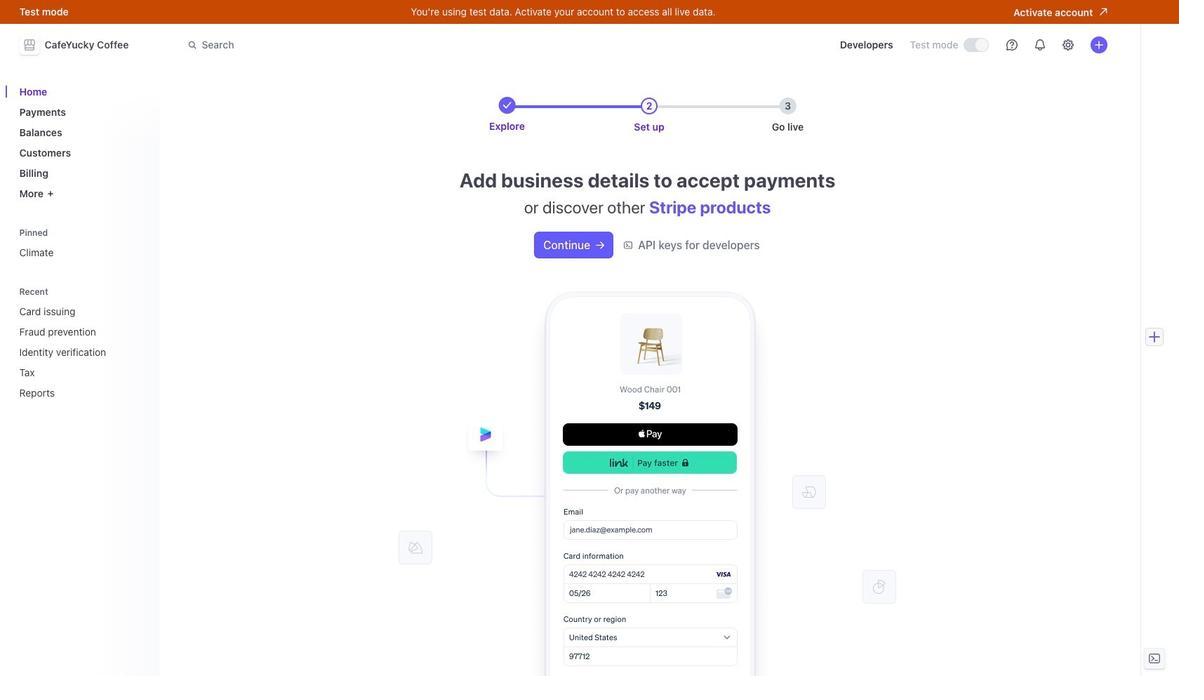 Task type: locate. For each thing, give the bounding box(es) containing it.
Search text field
[[179, 32, 576, 58]]

2 recent element from the top
[[14, 300, 151, 405]]

clear history image
[[137, 288, 146, 296]]

pinned element
[[14, 223, 151, 264]]

None search field
[[179, 32, 576, 58]]

svg image
[[596, 241, 605, 250]]

1 recent element from the top
[[14, 282, 151, 405]]

recent element
[[14, 282, 151, 405], [14, 300, 151, 405]]

notifications image
[[1035, 39, 1046, 51]]



Task type: vqa. For each thing, say whether or not it's contained in the screenshot.
Billing link
no



Task type: describe. For each thing, give the bounding box(es) containing it.
edit pins image
[[137, 229, 146, 237]]

help image
[[1007, 39, 1018, 51]]

core navigation links element
[[14, 80, 151, 205]]

Test mode checkbox
[[965, 39, 989, 51]]

settings image
[[1063, 39, 1074, 51]]



